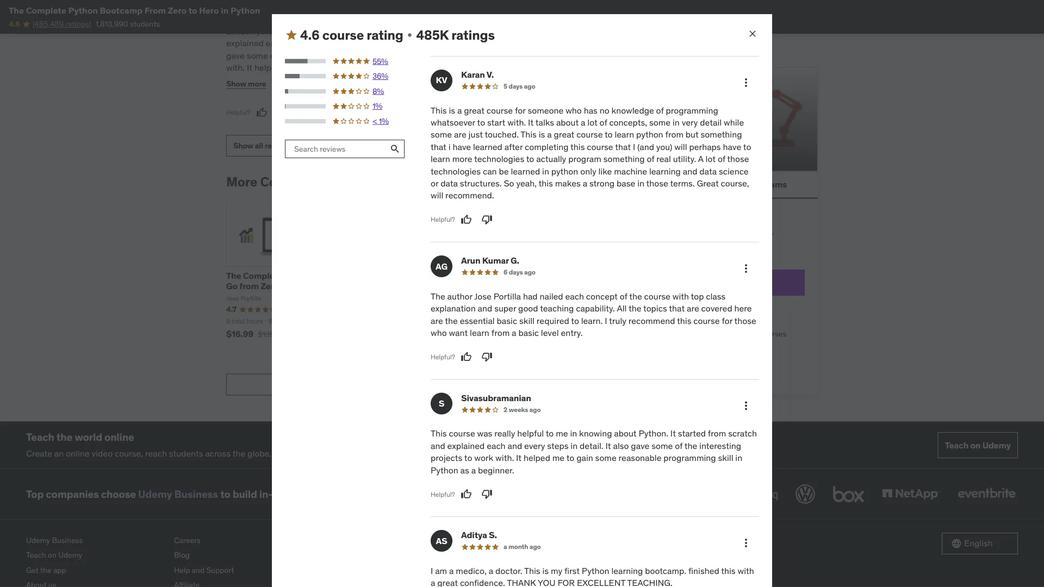Task type: locate. For each thing, give the bounding box(es) containing it.
1 horizontal spatial thank
[[507, 578, 536, 588]]

and up additional actions for review by arun kumar g. icon
[[730, 230, 743, 240]]

hero
[[199, 5, 219, 16], [291, 281, 311, 292]]

1 vertical spatial gain
[[577, 453, 594, 464]]

have right i
[[453, 141, 471, 153]]

0 vertical spatial 1%
[[373, 102, 383, 111]]

was inside dialog
[[478, 429, 493, 440]]

1 vertical spatial helped
[[524, 453, 551, 464]]

show more button
[[226, 73, 266, 95]]

1 vertical spatial zero
[[261, 281, 279, 292]]

in- right "&"
[[721, 329, 731, 339]]

some
[[247, 50, 268, 61], [326, 62, 348, 73], [650, 117, 671, 128], [431, 129, 452, 140], [652, 441, 673, 452], [596, 453, 617, 464]]

course, inside teach the world online create an online video course, reach students across the globe, and earn money
[[115, 449, 143, 460]]

business inside udemy business teach on udemy get the app
[[52, 536, 83, 546]]

teams
[[677, 310, 698, 320]]

0 vertical spatial technologies
[[475, 154, 525, 165]]

companies
[[46, 488, 99, 501]]

to inside openai python api bootcamp: learn to use ai, gpt, and more!
[[557, 281, 565, 292]]

25,000+ down teams
[[664, 329, 694, 339]]

udemy
[[681, 241, 705, 250], [983, 440, 1012, 452], [138, 488, 172, 501], [26, 536, 50, 546], [58, 551, 82, 561]]

1 days from the top
[[509, 82, 523, 91]]

me
[[352, 13, 364, 25], [283, 62, 296, 73], [556, 429, 568, 440], [553, 453, 565, 464]]

every inside dialog
[[525, 441, 546, 452]]

with. inside this is a great course for someone who has no knowledge of programming whatsoever to start with. it talks about a lot of concepts, some in very detail while some are just touched. this is a great course to learn python from but something that i have learned after completing this course that i (and you) will perhaps have to learn more technologies to actually program something of real utility. a lot of those technologies can be learned in python only like machine learning and data science or data structures. so yeah, this makes a strong base in those terms. great course, will recommend.
[[508, 117, 526, 128]]

python inside openai python api bootcamp: learn to use ai, gpt, and more!
[[518, 271, 547, 282]]

confidence. down 'aditya s.'
[[460, 578, 506, 588]]

0 vertical spatial bootcamp.
[[459, 26, 501, 37]]

finished
[[503, 26, 534, 37], [689, 566, 720, 577]]

about inside this is a great course for someone who has no knowledge of programming whatsoever to start with. it talks about a lot of concepts, some in very detail while some are just touched. this is a great course to learn python from but something that i have learned after completing this course that i (and you) will perhaps have to learn more technologies to actually program something of real utility. a lot of those technologies can be learned in python only like machine learning and data science or data structures. so yeah, this makes a strong base in those terms. great course, will recommend.
[[557, 117, 579, 128]]

scratch inside dialog
[[729, 429, 758, 440]]

started
[[290, 26, 318, 37], [679, 429, 706, 440]]

1 vertical spatial reasonable
[[619, 453, 662, 464]]

bootcamp: for hero
[[303, 271, 348, 282]]

python.
[[251, 26, 281, 37], [639, 429, 669, 440]]

1 vertical spatial doctor.
[[496, 566, 523, 577]]

and inside the author jose portilla had nailed each concept of the course with top class explanation and super good teaching capability. all the topics that are covered here are the essential basic skill required to learn. i truly recommend this course for those who want learn from a basic level entry.
[[478, 303, 493, 315]]

get the app link
[[26, 564, 165, 579]]

1 horizontal spatial detail.
[[580, 441, 604, 452]]

top‑rated
[[647, 241, 679, 250]]

1 vertical spatial bootcamp
[[430, 281, 472, 292]]

1 lectures from the left
[[278, 317, 302, 326]]

2 vertical spatial learn
[[470, 328, 490, 339]]

1 vertical spatial detail.
[[580, 441, 604, 452]]

jose inside the complete sql bootcamp: go from zero to hero jose portilla
[[226, 295, 239, 303]]

2 total from the left
[[492, 317, 505, 326]]

total
[[232, 317, 245, 326], [492, 317, 505, 326]]

complete inside the complete sql bootcamp: go from zero to hero jose portilla
[[243, 271, 283, 282]]

g.
[[511, 256, 520, 267]]

something down detail in the right top of the page
[[701, 129, 743, 140]]

1% inside 1% button
[[373, 102, 383, 111]]

lectures down 2068 reviews element
[[538, 317, 561, 326]]

this
[[535, 26, 550, 37], [571, 141, 585, 153], [721, 152, 736, 163], [539, 178, 553, 189], [691, 230, 704, 240], [678, 316, 692, 327], [722, 566, 736, 577]]

0 vertical spatial explained
[[226, 38, 264, 49]]

every right medium icon
[[303, 38, 324, 49]]

1 horizontal spatial 9
[[486, 317, 490, 326]]

xsmall image left for
[[647, 310, 655, 320]]

also inside dialog
[[614, 441, 629, 452]]

knowing inside dialog
[[580, 429, 613, 440]]

this course was really helpful to me in knowing about python. it started from scratch and explained each and every steps in detail. it also gave some of the interesting projects to work with. it helped me to gain some reasonable programming skill in python as a beginner.
[[226, 13, 408, 86], [431, 429, 758, 476]]

(and
[[638, 141, 655, 153]]

each down 2
[[487, 441, 506, 452]]

basic down the "super"
[[497, 316, 518, 327]]

you)
[[657, 141, 673, 153]]

dialog
[[272, 14, 773, 588]]

total up $16.99 at the left
[[232, 317, 245, 326]]

thank
[[473, 38, 502, 49], [507, 578, 536, 588]]

for inside dialog
[[558, 578, 575, 588]]

mark review by sivasubramanian as helpful image
[[257, 107, 268, 118]]

am up 485k
[[430, 13, 442, 25]]

2068 reviews element
[[539, 306, 560, 315]]

1 horizontal spatial skill
[[520, 316, 535, 327]]

all
[[617, 303, 627, 315], [443, 317, 450, 326]]

this inside the author jose portilla had nailed each concept of the course with top class explanation and super good teaching capability. all the topics that are covered here are the essential basic skill required to learn. i truly recommend this course for those who want learn from a basic level entry.
[[678, 316, 692, 327]]

thank up v.
[[473, 38, 502, 49]]

use
[[567, 281, 582, 292]]

for left data
[[387, 271, 398, 282]]

course, down science
[[721, 178, 750, 189]]

english
[[965, 539, 994, 550]]

0 horizontal spatial as
[[337, 74, 346, 86]]

hero up 83 lectures
[[291, 281, 311, 292]]

for inside the author jose portilla had nailed each concept of the course with top class explanation and super good teaching capability. all the topics that are covered here are the essential basic skill required to learn. i truly recommend this course for those who want learn from a basic level entry.
[[722, 316, 733, 327]]

thank inside dialog
[[507, 578, 536, 588]]

more down just
[[453, 154, 473, 165]]

python up (and
[[637, 129, 664, 140]]

learning inside this is a great course for someone who has no knowledge of programming whatsoever to start with. it talks about a lot of concepts, some in very detail while some are just touched. this is a great course to learn python from but something that i have learned after completing this course that i (and you) will perhaps have to learn more technologies to actually program something of real utility. a lot of those technologies can be learned in python only like machine learning and data science or data structures. so yeah, this makes a strong base in those terms. great course, will recommend.
[[650, 166, 681, 177]]

python
[[68, 5, 98, 16], [231, 5, 260, 16], [577, 13, 604, 25], [307, 74, 335, 86], [356, 271, 385, 282], [518, 271, 547, 282], [431, 465, 459, 476], [582, 566, 610, 577]]

teach on udemy link up eventbrite image
[[939, 433, 1019, 459]]

mark review by arun kumar g. as helpful image
[[461, 352, 472, 363]]

0 horizontal spatial reasonable
[[350, 62, 393, 73]]

2 horizontal spatial that
[[670, 303, 685, 315]]

1 9 total hours from the left
[[226, 317, 263, 326]]

show for i am a medico, a doctor. this is my first python learning bootcamp. finished this with a great confidence. thank you for excellent teaching.
[[226, 79, 246, 89]]

and down "utility."
[[683, 166, 698, 177]]

for inside this is a great course for someone who has no knowledge of programming whatsoever to start with. it talks about a lot of concepts, some in very detail while some are just touched. this is a great course to learn python from but something that i have learned after completing this course that i (and you) will perhaps have to learn more technologies to actually program something of real utility. a lot of those technologies can be learned in python only like machine learning and data science or data structures. so yeah, this makes a strong base in those terms. great course, will recommend.
[[515, 105, 526, 116]]

and right 'help'
[[192, 566, 205, 576]]

1 horizontal spatial steps
[[548, 441, 569, 452]]

was up medium icon
[[273, 13, 288, 25]]

1 vertical spatial with
[[673, 291, 690, 302]]

0 horizontal spatial detail.
[[359, 38, 383, 49]]

level
[[541, 328, 559, 339]]

all inside the author jose portilla had nailed each concept of the course with top class explanation and super good teaching capability. all the topics that are covered here are the essential basic skill required to learn. i truly recommend this course for those who want learn from a basic level entry.
[[617, 303, 627, 315]]

1 horizontal spatial mark review by sivasubramanian as unhelpful image
[[482, 490, 493, 501]]

just
[[469, 129, 483, 140]]

on up eventbrite image
[[971, 440, 981, 452]]

1 horizontal spatial learning
[[612, 566, 643, 577]]

those up science
[[728, 154, 750, 165]]

am down as
[[435, 566, 447, 577]]

every
[[303, 38, 324, 49], [525, 441, 546, 452]]

covered
[[702, 303, 733, 315]]

the inside the author jose portilla had nailed each concept of the course with top class explanation and super good teaching capability. all the topics that are covered here are the essential basic skill required to learn. i truly recommend this course for those who want learn from a basic level entry.
[[431, 291, 446, 302]]

4.7 down go
[[226, 305, 237, 315]]

openai
[[486, 271, 516, 282]]

business down across
[[174, 488, 218, 501]]

the for the author jose portilla had nailed each concept of the course with top class explanation and super good teaching capability. all the topics that are covered here are the essential basic skill required to learn. i truly recommend this course for those who want learn from a basic level entry.
[[431, 291, 446, 302]]

and inside subscribe to this course and 25,000+ top‑rated udemy courses for your organization.
[[730, 230, 743, 240]]

0 horizontal spatial complete
[[26, 5, 66, 16]]

udemy business link up get the app "link"
[[26, 534, 165, 549]]

as up mark review by sivasubramanian as helpful image
[[461, 465, 470, 476]]

0 vertical spatial doctor.
[[490, 13, 517, 25]]

demand left 'career'
[[273, 488, 312, 501]]

with inside the author jose portilla had nailed each concept of the course with top class explanation and super good teaching capability. all the topics that are covered here are the essential basic skill required to learn. i truly recommend this course for those who want learn from a basic level entry.
[[673, 291, 690, 302]]

basic down 58 at right bottom
[[519, 328, 539, 339]]

kv
[[436, 75, 448, 86]]

mark review by arun kumar g. as unhelpful image
[[482, 352, 493, 363]]

1 vertical spatial business
[[52, 536, 83, 546]]

all up truly
[[617, 303, 627, 315]]

4.6 left (485,489
[[9, 19, 20, 29]]

top
[[26, 488, 44, 501]]

strong
[[590, 178, 615, 189]]

explanation
[[431, 303, 476, 315]]

1 9 from the left
[[226, 317, 230, 326]]

hours for $10.99
[[506, 317, 523, 326]]

2 horizontal spatial learning
[[650, 166, 681, 177]]

help
[[174, 566, 190, 576]]

like
[[599, 166, 612, 177]]

2 have from the left
[[724, 141, 742, 153]]

globe,
[[248, 449, 272, 460]]

courses down the "users"
[[760, 329, 787, 339]]

2 vertical spatial more
[[723, 310, 741, 320]]

2 vertical spatial with
[[738, 566, 755, 577]]

teach inside teach the world online create an online video course, reach students across the globe, and earn money
[[26, 431, 54, 444]]

mark review by sivasubramanian as unhelpful image right mark review by sivasubramanian as helpful icon
[[277, 107, 288, 118]]

are down top at the right of page
[[687, 303, 700, 315]]

jose
[[475, 291, 492, 302], [226, 295, 239, 303], [486, 295, 499, 303]]

portilla inside the complete sql bootcamp: go from zero to hero jose portilla
[[241, 295, 261, 303]]

0 vertical spatial every
[[303, 38, 324, 49]]

online right an
[[66, 449, 90, 460]]

bootcamp down ag
[[430, 281, 472, 292]]

also
[[392, 38, 408, 49], [614, 441, 629, 452]]

hours up $10.99 $94.99
[[506, 317, 523, 326]]

or left structures.
[[431, 178, 439, 189]]

(485,489 ratings)
[[33, 19, 91, 29]]

1 vertical spatial also
[[614, 441, 629, 452]]

1 vertical spatial basic
[[519, 328, 539, 339]]

485k ratings
[[417, 27, 495, 43]]

jose down go
[[226, 295, 239, 303]]

1 horizontal spatial also
[[614, 441, 629, 452]]

complete for python
[[26, 5, 66, 16]]

9 total hours for $16.99
[[226, 317, 263, 326]]

1 horizontal spatial bootcamp
[[430, 281, 472, 292]]

tab list
[[633, 172, 819, 199]]

helpful? left mark review by karan v. as helpful 'image'
[[431, 216, 455, 224]]

or inside this is a great course for someone who has no knowledge of programming whatsoever to start with. it talks about a lot of concepts, some in very detail while some are just touched. this is a great course to learn python from but something that i have learned after completing this course that i (and you) will perhaps have to learn more technologies to actually program something of real utility. a lot of those technologies can be learned in python only like machine learning and data science or data structures. so yeah, this makes a strong base in those terms. great course, will recommend.
[[431, 178, 439, 189]]

recommend.
[[446, 190, 495, 201]]

1 horizontal spatial hours
[[506, 317, 523, 326]]

days for karan v.
[[509, 82, 523, 91]]

explained up show more
[[226, 38, 264, 49]]

mark review by aditya s. as helpful image
[[456, 74, 467, 85]]

ago up the learn on the top of page
[[525, 269, 536, 277]]

1 horizontal spatial python
[[637, 129, 664, 140]]

technologies up be
[[475, 154, 525, 165]]

is
[[537, 13, 544, 25], [449, 105, 456, 116], [539, 129, 546, 140], [543, 566, 549, 577]]

structures.
[[460, 178, 502, 189]]

those down here
[[735, 316, 757, 327]]

0 vertical spatial knowing
[[375, 13, 408, 25]]

0 vertical spatial about
[[226, 26, 249, 37]]

knowledge
[[612, 105, 655, 116]]

doctor.
[[490, 13, 517, 25], [496, 566, 523, 577]]

1 total from the left
[[232, 317, 245, 326]]

0 horizontal spatial in-
[[260, 488, 273, 501]]

2 vertical spatial skill
[[719, 453, 734, 464]]

interesting down additional actions for review by sivasubramanian icon
[[700, 441, 742, 452]]

your
[[746, 241, 761, 250]]

careers link
[[174, 534, 313, 549]]

more left the "users"
[[723, 310, 741, 320]]

this inside subscribe to this course and 25,000+ top‑rated udemy courses for your organization.
[[691, 230, 704, 240]]

courses inside subscribe to this course and 25,000+ top‑rated udemy courses for your organization.
[[707, 241, 733, 250]]

projects down 4.6 course rating
[[339, 50, 371, 61]]

and left earn
[[274, 449, 288, 460]]

was
[[273, 13, 288, 25], [478, 429, 493, 440]]

25,000+ inside subscribe to this course and 25,000+ top‑rated udemy courses for your organization.
[[745, 230, 775, 240]]

1 horizontal spatial online
[[104, 431, 134, 444]]

mark review by sivasubramanian as unhelpful image
[[277, 107, 288, 118], [482, 490, 493, 501]]

show all reviews
[[233, 141, 292, 151]]

to inside subscribe to this course and 25,000+ top‑rated udemy courses for your organization.
[[682, 230, 689, 240]]

portilla inside the author jose portilla had nailed each concept of the course with top class explanation and super good teaching capability. all the topics that are covered here are the essential basic skill required to learn. i truly recommend this course for those who want learn from a basic level entry.
[[494, 291, 521, 302]]

really up medium icon
[[290, 13, 311, 25]]

udemy up organization.
[[681, 241, 705, 250]]

udemy business link down "reach"
[[138, 488, 218, 501]]

zero
[[168, 5, 187, 16], [261, 281, 279, 292]]

0 vertical spatial mark review by sivasubramanian as unhelpful image
[[277, 107, 288, 118]]

1 horizontal spatial course,
[[721, 178, 750, 189]]

1 vertical spatial mark review by sivasubramanian as unhelpful image
[[482, 490, 493, 501]]

medico, inside dialog
[[456, 566, 487, 577]]

lot down has
[[588, 117, 598, 128]]

4.6 for 4.6
[[9, 19, 20, 29]]

bootcamp: right sql
[[303, 271, 348, 282]]

helped up show more
[[255, 62, 281, 73]]

days
[[509, 82, 523, 91], [509, 269, 523, 277]]

students inside teach the world online create an online video course, reach students across the globe, and earn money
[[169, 449, 203, 460]]

api
[[549, 271, 563, 282]]

1 horizontal spatial xsmall image
[[647, 310, 655, 320]]

2 vertical spatial each
[[487, 441, 506, 452]]

83
[[269, 317, 276, 326]]

bootcamp.
[[459, 26, 501, 37], [646, 566, 687, 577]]

helpful
[[313, 13, 340, 25], [518, 429, 544, 440]]

course
[[245, 13, 271, 25], [323, 27, 364, 43], [487, 105, 513, 116], [577, 129, 603, 140], [587, 141, 614, 153], [738, 152, 765, 163], [706, 230, 729, 240], [645, 291, 671, 302], [694, 316, 720, 327], [449, 429, 476, 440]]

more inside this is a great course for someone who has no knowledge of programming whatsoever to start with. it talks about a lot of concepts, some in very detail while some are just touched. this is a great course to learn python from but something that i have learned after completing this course that i (and you) will perhaps have to learn more technologies to actually program something of real utility. a lot of those technologies can be learned in python only like machine learning and data science or data structures. so yeah, this makes a strong base in those terms. great course, will recommend.
[[453, 154, 473, 165]]

and inside teach the world online create an online video course, reach students across the globe, and earn money
[[274, 449, 288, 460]]

2 9 from the left
[[486, 317, 490, 326]]

1 vertical spatial show
[[233, 141, 253, 151]]

xsmall image left 485k
[[406, 31, 414, 40]]

mark review by sivasubramanian as unhelpful image right mark review by sivasubramanian as helpful image
[[482, 490, 493, 501]]

25,000+
[[745, 230, 775, 240], [664, 329, 694, 339]]

2 vertical spatial those
[[735, 316, 757, 327]]

1 horizontal spatial as
[[461, 465, 470, 476]]

doctor. up ratings
[[490, 13, 517, 25]]

1 horizontal spatial all
[[617, 303, 627, 315]]

0 vertical spatial helped
[[255, 62, 281, 73]]

who inside this is a great course for someone who has no knowledge of programming whatsoever to start with. it talks about a lot of concepts, some in very detail while some are just touched. this is a great course to learn python from but something that i have learned after completing this course that i (and you) will perhaps have to learn more technologies to actually program something of real utility. a lot of those technologies can be learned in python only like machine learning and data science or data structures. so yeah, this makes a strong base in those terms. great course, will recommend.
[[566, 105, 582, 116]]

learn down i
[[431, 154, 451, 165]]

9 total hours up $16.99 at the left
[[226, 317, 263, 326]]

doctor. inside dialog
[[496, 566, 523, 577]]

good
[[519, 303, 539, 315]]

137092 reviews element
[[410, 306, 436, 315]]

complete
[[26, 5, 66, 16], [243, 271, 283, 282]]

1% inside < 1% button
[[379, 117, 389, 126]]

bootcamp: up jose portilla at the bottom
[[486, 281, 531, 292]]

2 days from the top
[[509, 269, 523, 277]]

1 horizontal spatial scratch
[[729, 429, 758, 440]]

helpful? for s
[[431, 491, 455, 499]]

additional actions for review by sivasubramanian image
[[740, 400, 753, 413]]

0 vertical spatial projects
[[339, 50, 371, 61]]

4.6 right medium icon
[[300, 27, 320, 43]]

total for $10.99
[[492, 317, 505, 326]]

helpful? left mark review by sivasubramanian as helpful image
[[431, 491, 455, 499]]

box image
[[831, 483, 868, 507]]

0 vertical spatial days
[[509, 82, 523, 91]]

portilla
[[494, 291, 521, 302], [241, 295, 261, 303], [501, 295, 521, 303]]

something up machine on the top right
[[604, 154, 645, 165]]

truly
[[610, 316, 627, 327]]

who left want
[[431, 328, 447, 339]]

lectures right 83
[[278, 317, 302, 326]]

medico, up ratings
[[451, 13, 482, 25]]

helpful? left mark review by aditya s. as helpful icon
[[426, 76, 450, 84]]

technologies
[[475, 154, 525, 165], [431, 166, 481, 177]]

a inside the author jose portilla had nailed each concept of the course with top class explanation and super good teaching capability. all the topics that are covered here are the essential basic skill required to learn. i truly recommend this course for those who want learn from a basic level entry.
[[512, 328, 517, 339]]

1 vertical spatial technologies
[[431, 166, 481, 177]]

career
[[315, 488, 345, 501]]

helpful? left mark review by arun kumar g. as helpful icon at the left bottom of the page
[[431, 353, 455, 362]]

1 hours from the left
[[247, 317, 263, 326]]

you
[[503, 38, 521, 49], [538, 578, 556, 588]]

all down explanation at the bottom of page
[[443, 317, 450, 326]]

$139.99
[[258, 330, 286, 340]]

confidence. up kv
[[426, 38, 471, 49]]

skill right show more
[[281, 74, 296, 86]]

lectures down 137092 reviews element
[[414, 317, 438, 326]]

1 vertical spatial explained
[[448, 441, 485, 452]]

interesting
[[295, 50, 337, 61], [700, 441, 742, 452]]

1 vertical spatial gave
[[632, 441, 650, 452]]

help and support link
[[174, 564, 313, 579]]

ago right month
[[530, 544, 541, 552]]

udemy business link
[[138, 488, 218, 501], [26, 534, 165, 549]]

students down from
[[130, 19, 160, 29]]

xsmall image
[[406, 31, 414, 40], [647, 310, 655, 320]]

0 horizontal spatial work
[[383, 50, 402, 61]]

the
[[9, 5, 24, 16], [226, 271, 241, 282], [431, 291, 446, 302]]

those
[[728, 154, 750, 165], [647, 178, 669, 189], [735, 316, 757, 327]]

intermediate
[[567, 317, 604, 326]]

0 horizontal spatial projects
[[339, 50, 371, 61]]

0 vertical spatial the
[[9, 5, 24, 16]]

and down weeks
[[508, 441, 523, 452]]

it
[[283, 26, 288, 37], [385, 38, 390, 49], [247, 62, 253, 73], [529, 117, 534, 128], [671, 429, 676, 440], [606, 441, 612, 452], [517, 453, 522, 464]]

1 vertical spatial skill
[[520, 316, 535, 327]]

in
[[221, 5, 229, 16], [366, 13, 373, 25], [350, 38, 357, 49], [298, 74, 305, 86], [673, 117, 680, 128], [543, 166, 550, 177], [638, 178, 645, 189], [571, 429, 578, 440], [571, 441, 578, 452], [736, 453, 743, 464]]

from
[[145, 5, 166, 16]]

1 horizontal spatial about
[[557, 117, 579, 128]]

4.7 down gpt, in the left of the page
[[486, 305, 497, 315]]

0 horizontal spatial lectures
[[278, 317, 302, 326]]

scratch up 55% button
[[341, 26, 369, 37]]

days right 6
[[509, 269, 523, 277]]

i am a medico, a doctor. this is my first python learning bootcamp. finished this with a great confidence. thank you for excellent teaching.
[[426, 13, 604, 61], [431, 566, 755, 588]]

excellent inside dialog
[[577, 578, 626, 588]]

show for more courses by
[[233, 141, 253, 151]]

that inside the author jose portilla had nailed each concept of the course with top class explanation and super good teaching capability. all the topics that are covered here are the essential basic skill required to learn. i truly recommend this course for those who want learn from a basic level entry.
[[670, 303, 685, 315]]

the inside the complete sql bootcamp: go from zero to hero jose portilla
[[226, 271, 241, 282]]

course, right "video"
[[115, 449, 143, 460]]

the for the complete sql bootcamp: go from zero to hero jose portilla
[[226, 271, 241, 282]]

zero right from
[[168, 5, 187, 16]]

on inside udemy business teach on udemy get the app
[[48, 551, 57, 561]]

jose up the "super"
[[486, 295, 499, 303]]

0 horizontal spatial on
[[48, 551, 57, 561]]

are down 137092 reviews element
[[431, 316, 443, 327]]

3 lectures from the left
[[538, 317, 561, 326]]

data up recommend. on the top of the page
[[441, 178, 458, 189]]

i am a medico, a doctor. this is my first python learning bootcamp. finished this with a great confidence. thank you for excellent teaching. inside dialog
[[431, 566, 755, 588]]

aditya s.
[[462, 530, 497, 542]]

bootcamp: inside the complete sql bootcamp: go from zero to hero jose portilla
[[303, 271, 348, 282]]

eventbrite image
[[956, 483, 1019, 507]]

helpful? for ag
[[431, 353, 455, 362]]

1 vertical spatial each
[[566, 291, 584, 302]]

1 horizontal spatial 5
[[708, 310, 713, 320]]

0 horizontal spatial demand
[[273, 488, 312, 501]]

1 horizontal spatial in-
[[721, 329, 731, 339]]

with. down 2
[[496, 453, 514, 464]]

2 hours from the left
[[506, 317, 523, 326]]

the inside udemy business teach on udemy get the app
[[40, 566, 51, 576]]

1 horizontal spatial business
[[174, 488, 218, 501]]

jose inside the author jose portilla had nailed each concept of the course with top class explanation and super good teaching capability. all the topics that are covered here are the essential basic skill required to learn. i truly recommend this course for those who want learn from a basic level entry.
[[475, 291, 492, 302]]

0 vertical spatial complete
[[26, 5, 66, 16]]

i inside the author jose portilla had nailed each concept of the course with top class explanation and super good teaching capability. all the topics that are covered here are the essential basic skill required to learn. i truly recommend this course for those who want learn from a basic level entry.
[[605, 316, 608, 327]]

thank down a month ago
[[507, 578, 536, 588]]

1 horizontal spatial work
[[475, 453, 494, 464]]

python up makes
[[552, 166, 579, 177]]

skill inside the author jose portilla had nailed each concept of the course with top class explanation and super good teaching capability. all the topics that are covered here are the essential basic skill required to learn. i truly recommend this course for those who want learn from a basic level entry.
[[520, 316, 535, 327]]

lectures for $10.99
[[538, 317, 561, 326]]

ago up someone
[[524, 82, 536, 91]]

165
[[402, 317, 412, 326]]

of
[[270, 50, 278, 61], [657, 105, 664, 116], [600, 117, 608, 128], [647, 154, 655, 165], [718, 154, 726, 165], [620, 291, 628, 302], [700, 310, 706, 320], [676, 441, 683, 452]]

helped down 2 weeks ago at the bottom of page
[[524, 453, 551, 464]]

1 horizontal spatial bootcamp:
[[486, 281, 531, 292]]

learn inside the author jose portilla had nailed each concept of the course with top class explanation and super good teaching capability. all the topics that are covered here are the essential basic skill required to learn. i truly recommend this course for those who want learn from a basic level entry.
[[470, 328, 490, 339]]

those inside the author jose portilla had nailed each concept of the course with top class explanation and super good teaching capability. all the topics that are covered here are the essential basic skill required to learn. i truly recommend this course for those who want learn from a basic level entry.
[[735, 316, 757, 327]]

will left recommend. on the top of the page
[[431, 190, 444, 201]]

learned
[[473, 141, 503, 153], [511, 166, 541, 177]]

technologies down i
[[431, 166, 481, 177]]

mark review by sivasubramanian as unhelpful image for mark review by sivasubramanian as helpful icon
[[277, 107, 288, 118]]

ago for doctor.
[[530, 544, 541, 552]]

0 horizontal spatial 25,000+
[[664, 329, 694, 339]]

0 vertical spatial course,
[[721, 178, 750, 189]]

all
[[255, 141, 263, 151]]

1 vertical spatial complete
[[243, 271, 283, 282]]

ai,
[[583, 281, 594, 292]]

1 vertical spatial knowing
[[580, 429, 613, 440]]

projects up mark review by sivasubramanian as helpful image
[[431, 453, 463, 464]]

are
[[454, 129, 467, 140], [687, 303, 700, 315], [431, 316, 443, 327]]

users
[[742, 310, 761, 320]]

medium image
[[285, 29, 298, 42]]

demand down the "users"
[[731, 329, 759, 339]]

personal button
[[633, 172, 731, 198]]

1 vertical spatial those
[[647, 178, 669, 189]]

9 total hours down the "super"
[[486, 317, 523, 326]]

9 total hours
[[226, 317, 263, 326], [486, 317, 523, 326]]

1 horizontal spatial with
[[673, 291, 690, 302]]

2 lectures from the left
[[414, 317, 438, 326]]

1 vertical spatial for
[[558, 578, 575, 588]]

concept
[[587, 291, 618, 302]]

2 9 total hours from the left
[[486, 317, 523, 326]]

4.6 inside dialog
[[300, 27, 320, 43]]

course inside subscribe to this course and 25,000+ top‑rated udemy courses for your organization.
[[706, 230, 729, 240]]

detail.
[[359, 38, 383, 49], [580, 441, 604, 452]]

programming
[[226, 74, 279, 86], [666, 105, 719, 116], [664, 453, 717, 464]]

reasonable
[[350, 62, 393, 73], [619, 453, 662, 464]]

more inside button
[[248, 79, 266, 89]]

0 vertical spatial gave
[[226, 50, 245, 61]]

1 vertical spatial was
[[478, 429, 493, 440]]

ago for nailed
[[525, 269, 536, 277]]

0 horizontal spatial python
[[552, 166, 579, 177]]

who left has
[[566, 105, 582, 116]]

$10.99
[[486, 329, 513, 340]]

bootcamp: inside openai python api bootcamp: learn to use ai, gpt, and more!
[[486, 281, 531, 292]]

volkswagen image
[[794, 483, 818, 507]]



Task type: vqa. For each thing, say whether or not it's contained in the screenshot.
30+ associated with 30+ Hands-on exercises
no



Task type: describe. For each thing, give the bounding box(es) containing it.
0 vertical spatial will
[[675, 141, 688, 153]]

0 vertical spatial programming
[[226, 74, 279, 86]]

0 vertical spatial udemy business link
[[138, 488, 218, 501]]

and up 55% button
[[287, 38, 301, 49]]

teach the world online create an online video course, reach students across the globe, and earn money
[[26, 431, 336, 460]]

blog link
[[174, 549, 313, 564]]

and down s
[[431, 441, 446, 452]]

zero inside the complete sql bootcamp: go from zero to hero jose portilla
[[261, 281, 279, 292]]

science
[[421, 271, 454, 282]]

for teams of 5 or more users
[[664, 310, 761, 320]]

hours for $16.99
[[247, 317, 263, 326]]

this inside button
[[721, 152, 736, 163]]

preview this course button
[[633, 68, 819, 172]]

perhaps
[[690, 141, 721, 153]]

money
[[310, 449, 336, 460]]

super
[[495, 303, 517, 315]]

1 horizontal spatial that
[[616, 141, 631, 153]]

0 horizontal spatial xsmall image
[[406, 31, 414, 40]]

hero inside the complete sql bootcamp: go from zero to hero jose portilla
[[291, 281, 311, 292]]

$94.99
[[518, 330, 543, 340]]

2 horizontal spatial more
[[723, 310, 741, 320]]

0 horizontal spatial scratch
[[341, 26, 369, 37]]

83 lectures
[[269, 317, 302, 326]]

preview
[[687, 152, 719, 163]]

mark review by karan v. as unhelpful image
[[482, 215, 493, 226]]

0 horizontal spatial are
[[431, 316, 443, 327]]

had
[[524, 291, 538, 302]]

1 vertical spatial beginner.
[[478, 465, 515, 476]]

the complete sql bootcamp: go from zero to hero link
[[226, 271, 348, 292]]

1 horizontal spatial python.
[[639, 429, 669, 440]]

1 vertical spatial you
[[538, 578, 556, 588]]

0 vertical spatial gain
[[308, 62, 324, 73]]

close modal image
[[748, 29, 759, 39]]

ratings
[[452, 27, 495, 43]]

skills.
[[347, 488, 375, 501]]

i inside this is a great course for someone who has no knowledge of programming whatsoever to start with. it talks about a lot of concepts, some in very detail while some are just touched. this is a great course to learn python from but something that i have learned after completing this course that i (and you) will perhaps have to learn more technologies to actually program something of real utility. a lot of those technologies can be learned in python only like machine learning and data science or data structures. so yeah, this makes a strong base in those terms. great course, will recommend.
[[633, 141, 636, 153]]

and inside openai python api bootcamp: learn to use ai, gpt, and more!
[[507, 292, 522, 303]]

additional actions for review by karan v. image
[[740, 76, 753, 89]]

0 vertical spatial my
[[546, 13, 557, 25]]

to inside the author jose portilla had nailed each concept of the course with top class explanation and super good teaching capability. all the topics that are covered here are the essential basic skill required to learn. i truly recommend this course for those who want learn from a basic level entry.
[[572, 316, 580, 327]]

blog
[[174, 551, 190, 561]]

0 horizontal spatial basic
[[497, 316, 518, 327]]

1 vertical spatial 5
[[708, 310, 713, 320]]

udemy right choose
[[138, 488, 172, 501]]

detail. inside dialog
[[580, 441, 604, 452]]

1 vertical spatial interesting
[[700, 441, 742, 452]]

to inside the complete sql bootcamp: go from zero to hero jose portilla
[[281, 281, 289, 292]]

the for the complete python bootcamp from zero to hero in python
[[9, 5, 24, 16]]

0 vertical spatial reasonable
[[350, 62, 393, 73]]

courses
[[260, 174, 310, 190]]

concepts,
[[610, 117, 648, 128]]

bootcamp: for gpt,
[[486, 281, 531, 292]]

2 vertical spatial programming
[[664, 453, 717, 464]]

mark review by karan v. as helpful image
[[461, 215, 472, 226]]

be
[[499, 166, 509, 177]]

talks
[[536, 117, 555, 128]]

0 horizontal spatial teach on udemy link
[[26, 549, 165, 564]]

0 horizontal spatial for
[[523, 38, 541, 49]]

0 horizontal spatial knowing
[[375, 13, 408, 25]]

build
[[233, 488, 257, 501]]

openai python api bootcamp: learn to use ai, gpt, and more!
[[486, 271, 594, 303]]

0 horizontal spatial finished
[[503, 26, 534, 37]]

work inside dialog
[[475, 453, 494, 464]]

0 horizontal spatial learning
[[426, 26, 457, 37]]

udemy up eventbrite image
[[983, 440, 1012, 452]]

0 vertical spatial online
[[104, 431, 134, 444]]

1 vertical spatial teaching.
[[628, 578, 673, 588]]

additional actions for review by arun kumar g. image
[[740, 263, 753, 276]]

8% button
[[285, 86, 405, 97]]

1 vertical spatial this course was really helpful to me in knowing about python. it started from scratch and explained each and every steps in detail. it also gave some of the interesting projects to work with. it helped me to gain some reasonable programming skill in python as a beginner.
[[431, 429, 758, 476]]

the author jose portilla had nailed each concept of the course with top class explanation and super good teaching capability. all the topics that are covered here are the essential basic skill required to learn. i truly recommend this course for those who want learn from a basic level entry.
[[431, 291, 757, 339]]

helpful? left mark review by sivasubramanian as helpful icon
[[226, 109, 251, 117]]

0 horizontal spatial interesting
[[295, 50, 337, 61]]

preview this course
[[687, 152, 765, 163]]

makes
[[556, 178, 581, 189]]

python for data science and machine learning bootcamp link
[[356, 271, 472, 292]]

1 horizontal spatial learned
[[511, 166, 541, 177]]

and up "55%"
[[371, 26, 386, 37]]

first inside dialog
[[565, 566, 580, 577]]

but
[[686, 129, 699, 140]]

teaching
[[541, 303, 574, 315]]

choose
[[101, 488, 136, 501]]

ago for to
[[530, 406, 541, 414]]

1 vertical spatial all
[[443, 317, 450, 326]]

1 have from the left
[[453, 141, 471, 153]]

58 lectures
[[528, 317, 561, 326]]

from inside the complete sql bootcamp: go from zero to hero jose portilla
[[240, 281, 259, 292]]

levels
[[452, 317, 471, 326]]

and inside this is a great course for someone who has no knowledge of programming whatsoever to start with. it talks about a lot of concepts, some in very detail while some are just touched. this is a great course to learn python from but something that i have learned after completing this course that i (and you) will perhaps have to learn more technologies to actually program something of real utility. a lot of those technologies can be learned in python only like machine learning and data science or data structures. so yeah, this makes a strong base in those terms. great course, will recommend.
[[683, 166, 698, 177]]

0 horizontal spatial learned
[[473, 141, 503, 153]]

course inside button
[[738, 152, 765, 163]]

0 vertical spatial bootcamp
[[100, 5, 143, 16]]

1 vertical spatial online
[[66, 449, 90, 460]]

1 4.7 from the left
[[226, 305, 237, 315]]

report abuse button
[[226, 374, 607, 396]]

2
[[504, 406, 508, 414]]

top companies choose udemy business to build in-demand career skills.
[[26, 488, 375, 501]]

for inside python for data science and machine learning bootcamp
[[387, 271, 398, 282]]

sivasubramanian
[[462, 393, 532, 404]]

am inside dialog
[[435, 566, 447, 577]]

dialog containing 4.6 course rating
[[272, 14, 773, 588]]

0 horizontal spatial bootcamp.
[[459, 26, 501, 37]]

0 horizontal spatial hero
[[199, 5, 219, 16]]

1 horizontal spatial gave
[[632, 441, 650, 452]]

0 horizontal spatial this course was really helpful to me in knowing about python. it started from scratch and explained each and every steps in detail. it also gave some of the interesting projects to work with. it helped me to gain some reasonable programming skill in python as a beginner.
[[226, 13, 408, 86]]

support
[[207, 566, 234, 576]]

teach for the
[[26, 431, 54, 444]]

<
[[373, 117, 377, 126]]

0 vertical spatial excellent
[[543, 38, 591, 49]]

touched.
[[485, 129, 519, 140]]

1 vertical spatial in-
[[260, 488, 273, 501]]

2 horizontal spatial with
[[738, 566, 755, 577]]

0 horizontal spatial that
[[431, 141, 447, 153]]

from inside the author jose portilla had nailed each concept of the course with top class explanation and super good teaching capability. all the topics that are covered here are the essential basic skill required to learn. i truly recommend this course for those who want learn from a basic level entry.
[[492, 328, 510, 339]]

mark review by sivasubramanian as unhelpful image for mark review by sivasubramanian as helpful image
[[482, 490, 493, 501]]

so
[[504, 178, 515, 189]]

really inside dialog
[[495, 429, 516, 440]]

lectures for $16.99
[[278, 317, 302, 326]]

the complete sql bootcamp: go from zero to hero jose portilla
[[226, 271, 348, 303]]

< 1%
[[373, 117, 389, 126]]

0 vertical spatial i am a medico, a doctor. this is my first python learning bootcamp. finished this with a great confidence. thank you for excellent teaching.
[[426, 13, 604, 61]]

0 vertical spatial detail.
[[359, 38, 383, 49]]

0 horizontal spatial skill
[[281, 74, 296, 86]]

great
[[697, 178, 719, 189]]

0 horizontal spatial data
[[441, 178, 458, 189]]

0 vertical spatial something
[[701, 129, 743, 140]]

0 vertical spatial medico,
[[451, 13, 482, 25]]

of inside the author jose portilla had nailed each concept of the course with top class explanation and super good teaching capability. all the topics that are covered here are the essential basic skill required to learn. i truly recommend this course for those who want learn from a basic level entry.
[[620, 291, 628, 302]]

1 vertical spatial 25,000+
[[664, 329, 694, 339]]

kumar
[[483, 256, 509, 267]]

1 vertical spatial something
[[604, 154, 645, 165]]

show more
[[226, 79, 266, 89]]

for inside subscribe to this course and 25,000+ top‑rated udemy courses for your organization.
[[735, 241, 745, 250]]

9 for $10.99
[[486, 317, 490, 326]]

1 horizontal spatial courses
[[760, 329, 787, 339]]

4.6 for 4.6 course rating
[[300, 27, 320, 43]]

who inside the author jose portilla had nailed each concept of the course with top class explanation and super good teaching capability. all the topics that are covered here are the essential basic skill required to learn. i truly recommend this course for those who want learn from a basic level entry.
[[431, 328, 447, 339]]

1 vertical spatial lot
[[706, 154, 716, 165]]

app
[[53, 566, 66, 576]]

sql
[[285, 271, 301, 282]]

small image
[[952, 539, 963, 550]]

finished inside dialog
[[689, 566, 720, 577]]

tab list containing personal
[[633, 172, 819, 199]]

learning
[[393, 281, 428, 292]]

0 vertical spatial with
[[552, 26, 568, 37]]

1 horizontal spatial helped
[[524, 453, 551, 464]]

&
[[715, 329, 720, 339]]

0 horizontal spatial teaching.
[[426, 50, 471, 61]]

nasdaq image
[[718, 483, 781, 507]]

0 horizontal spatial beginner.
[[355, 74, 391, 86]]

each inside the author jose portilla had nailed each concept of the course with top class explanation and super good teaching capability. all the topics that are covered here are the essential basic skill required to learn. i truly recommend this course for those who want learn from a basic level entry.
[[566, 291, 584, 302]]

0 horizontal spatial lot
[[588, 117, 598, 128]]

arun
[[462, 256, 481, 267]]

$10.99 $94.99
[[486, 329, 543, 340]]

teach for on
[[946, 440, 969, 452]]

0 vertical spatial also
[[392, 38, 408, 49]]

9 total hours for $10.99
[[486, 317, 523, 326]]

entry.
[[561, 328, 583, 339]]

1 vertical spatial started
[[679, 429, 706, 440]]

complete for sql
[[243, 271, 283, 282]]

0 vertical spatial learn
[[615, 129, 635, 140]]

the complete python bootcamp from zero to hero in python
[[9, 5, 260, 16]]

0 vertical spatial zero
[[168, 5, 187, 16]]

days for arun kumar g.
[[509, 269, 523, 277]]

learn
[[532, 281, 555, 292]]

from inside this is a great course for someone who has no knowledge of programming whatsoever to start with. it talks about a lot of concepts, some in very detail while some are just touched. this is a great course to learn python from but something that i have learned after completing this course that i (and you) will perhaps have to learn more technologies to actually program something of real utility. a lot of those technologies can be learned in python only like machine learning and data science or data structures. so yeah, this makes a strong base in those terms. great course, will recommend.
[[666, 129, 684, 140]]

1 vertical spatial as
[[461, 465, 470, 476]]

this is a great course for someone who has no knowledge of programming whatsoever to start with. it talks about a lot of concepts, some in very detail while some are just touched. this is a great course to learn python from but something that i have learned after completing this course that i (and you) will perhaps have to learn more technologies to actually program something of real utility. a lot of those technologies can be learned in python only like machine learning and data science or data structures. so yeah, this makes a strong base in those terms. great course, will recommend.
[[431, 105, 752, 201]]

it inside this is a great course for someone who has no knowledge of programming whatsoever to start with. it talks about a lot of concepts, some in very detail while some are just touched. this is a great course to learn python from but something that i have learned after completing this course that i (and you) will perhaps have to learn more technologies to actually program something of real utility. a lot of those technologies can be learned in python only like machine learning and data science or data structures. so yeah, this makes a strong base in those terms. great course, will recommend.
[[529, 117, 534, 128]]

v.
[[487, 69, 494, 80]]

0 vertical spatial started
[[290, 26, 318, 37]]

are inside this is a great course for someone who has no knowledge of programming whatsoever to start with. it talks about a lot of concepts, some in very detail while some are just touched. this is a great course to learn python from but something that i have learned after completing this course that i (and you) will perhaps have to learn more technologies to actually program something of real utility. a lot of those technologies can be learned in python only like machine learning and data science or data structures. so yeah, this makes a strong base in those terms. great course, will recommend.
[[454, 129, 467, 140]]

1 vertical spatial will
[[431, 190, 444, 201]]

ag
[[436, 261, 448, 272]]

topics
[[644, 303, 668, 315]]

reviews
[[265, 141, 292, 151]]

58
[[528, 317, 536, 326]]

mark review by aditya s. as unhelpful image
[[477, 74, 487, 85]]

5 inside dialog
[[504, 82, 508, 91]]

no
[[600, 105, 610, 116]]

gpt,
[[486, 292, 505, 303]]

1 horizontal spatial helpful
[[518, 429, 544, 440]]

class
[[707, 291, 726, 302]]

0 vertical spatial confidence.
[[426, 38, 471, 49]]

0 horizontal spatial was
[[273, 13, 288, 25]]

9 for $16.99
[[226, 317, 230, 326]]

2 4.7 from the left
[[486, 305, 497, 315]]

my inside dialog
[[551, 566, 563, 577]]

55% button
[[285, 56, 405, 67]]

course, inside this is a great course for someone who has no knowledge of programming whatsoever to start with. it talks about a lot of concepts, some in very detail while some are just touched. this is a great course to learn python from but something that i have learned after completing this course that i (and you) will perhaps have to learn more technologies to actually program something of real utility. a lot of those technologies can be learned in python only like machine learning and data science or data structures. so yeah, this makes a strong base in those terms. great course, will recommend.
[[721, 178, 750, 189]]

yeah,
[[517, 178, 537, 189]]

0 vertical spatial those
[[728, 154, 750, 165]]

helpful? for kv
[[431, 216, 455, 224]]

0 vertical spatial you
[[503, 38, 521, 49]]

< 1% button
[[285, 116, 405, 127]]

bootcamp inside python for data science and machine learning bootcamp
[[430, 281, 472, 292]]

0 vertical spatial python.
[[251, 26, 281, 37]]

1 vertical spatial or
[[714, 310, 721, 320]]

0 vertical spatial work
[[383, 50, 402, 61]]

$16.99 $139.99
[[226, 329, 286, 340]]

total for $16.99
[[232, 317, 245, 326]]

month
[[509, 544, 529, 552]]

0 horizontal spatial learn
[[431, 154, 451, 165]]

0 horizontal spatial each
[[266, 38, 285, 49]]

teach inside udemy business teach on udemy get the app
[[26, 551, 46, 561]]

more!
[[524, 292, 547, 303]]

more
[[226, 174, 258, 190]]

an
[[54, 449, 64, 460]]

0 vertical spatial teach on udemy link
[[939, 433, 1019, 459]]

netapp image
[[881, 483, 943, 507]]

world
[[75, 431, 102, 444]]

organization.
[[647, 251, 690, 261]]

1 vertical spatial demand
[[273, 488, 312, 501]]

english button
[[943, 534, 1019, 555]]

Search reviews text field
[[285, 140, 386, 159]]

submit search image
[[390, 144, 401, 155]]

udemy inside subscribe to this course and 25,000+ top‑rated udemy courses for your organization.
[[681, 241, 705, 250]]

0 horizontal spatial helpful
[[313, 13, 340, 25]]

2 horizontal spatial are
[[687, 303, 700, 315]]

ago for for
[[524, 82, 536, 91]]

36% button
[[285, 71, 405, 82]]

0 vertical spatial demand
[[731, 329, 759, 339]]

utility.
[[674, 154, 697, 165]]

2 vertical spatial learning
[[612, 566, 643, 577]]

projects inside dialog
[[431, 453, 463, 464]]

1 horizontal spatial gain
[[577, 453, 594, 464]]

5 days ago
[[504, 82, 536, 91]]

0 horizontal spatial explained
[[226, 38, 264, 49]]

0 vertical spatial on
[[971, 440, 981, 452]]

machine
[[615, 166, 648, 177]]

(485,489
[[33, 19, 64, 29]]

real
[[657, 154, 671, 165]]

udemy up the get
[[26, 536, 50, 546]]

udemy up app
[[58, 551, 82, 561]]

1,813,990
[[96, 19, 128, 29]]

1 horizontal spatial data
[[700, 166, 717, 177]]

additional actions for review by aditya s. image
[[740, 538, 753, 551]]

and inside careers blog help and support
[[192, 566, 205, 576]]

someone
[[528, 105, 564, 116]]

go
[[226, 281, 238, 292]]

python inside python for data science and machine learning bootcamp
[[356, 271, 385, 282]]

mark review by sivasubramanian as helpful image
[[461, 490, 472, 501]]

create
[[26, 449, 52, 460]]

python for data science and machine learning bootcamp
[[356, 271, 472, 292]]

programming inside this is a great course for someone who has no knowledge of programming whatsoever to start with. it talks about a lot of concepts, some in very detail while some are just touched. this is a great course to learn python from but something that i have learned after completing this course that i (and you) will perhaps have to learn more technologies to actually program something of real utility. a lot of those technologies can be learned in python only like machine learning and data science or data structures. so yeah, this makes a strong base in those terms. great course, will recommend.
[[666, 105, 719, 116]]

1 horizontal spatial basic
[[519, 328, 539, 339]]

1 vertical spatial confidence.
[[460, 578, 506, 588]]

steps inside dialog
[[548, 441, 569, 452]]

reasonable inside dialog
[[619, 453, 662, 464]]

0 vertical spatial first
[[559, 13, 575, 25]]

2 horizontal spatial about
[[615, 429, 637, 440]]

terms.
[[671, 178, 695, 189]]

1 vertical spatial udemy business link
[[26, 534, 165, 549]]

0 vertical spatial steps
[[326, 38, 348, 49]]

and inside python for data science and machine learning bootcamp
[[455, 271, 471, 282]]

learn.
[[582, 316, 603, 327]]

by
[[313, 174, 328, 190]]

0 vertical spatial really
[[290, 13, 311, 25]]



